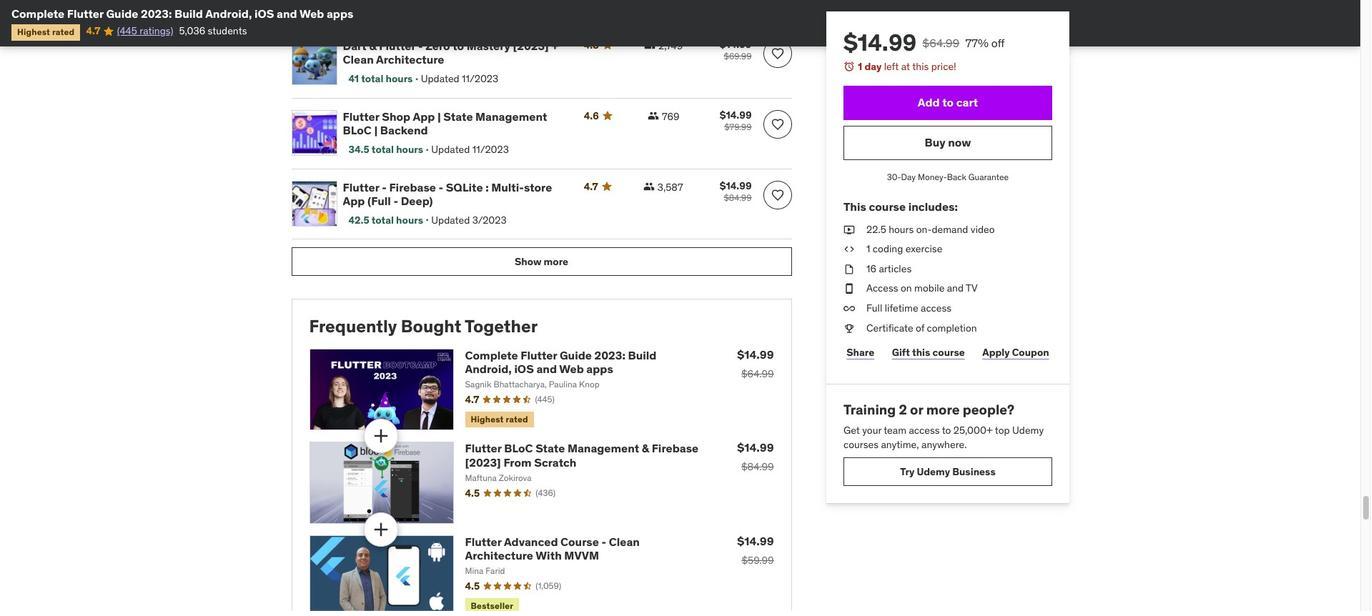 Task type: vqa. For each thing, say whether or not it's contained in the screenshot.
Essentials
no



Task type: describe. For each thing, give the bounding box(es) containing it.
web for complete flutter guide 2023: build android, ios and web apps sagnik bhattacharya, paulina knop
[[559, 362, 584, 376]]

access
[[866, 282, 898, 295]]

money-
[[918, 171, 947, 182]]

bought
[[401, 315, 461, 338]]

gift this course link
[[889, 338, 968, 367]]

3/2023
[[472, 214, 507, 227]]

more inside button
[[544, 255, 568, 268]]

(445 ratings)
[[117, 25, 173, 37]]

4.3
[[584, 38, 599, 51]]

coupon
[[1012, 346, 1049, 359]]

mobile
[[914, 282, 944, 295]]

training
[[843, 401, 896, 418]]

updated 11/2023 for to
[[421, 72, 499, 85]]

and for complete flutter guide 2023: build android, ios and web apps sagnik bhattacharya, paulina knop
[[537, 362, 557, 376]]

flutter inside complete flutter guide 2023: build android, ios and web apps sagnik bhattacharya, paulina knop
[[521, 348, 557, 362]]

1 vertical spatial udemy
[[917, 465, 950, 478]]

+
[[552, 38, 559, 53]]

apps for complete flutter guide 2023: build android, ios and web apps sagnik bhattacharya, paulina knop
[[587, 362, 613, 376]]

training 2 or more people? get your team access to 25,000+ top udemy courses anytime, anywhere.
[[843, 401, 1044, 451]]

(445
[[117, 25, 137, 37]]

0 vertical spatial $84.99
[[724, 192, 752, 203]]

- for -
[[439, 180, 443, 194]]

with
[[536, 548, 562, 563]]

guarantee
[[968, 171, 1009, 182]]

includes:
[[908, 200, 958, 214]]

0 vertical spatial $14.99 $84.99
[[720, 179, 752, 203]]

42.5 total hours
[[349, 214, 423, 227]]

backend
[[380, 123, 428, 137]]

exercise
[[905, 243, 942, 255]]

dart & flutter - zero to mastery [2023] + clean architecture link
[[343, 38, 567, 66]]

now
[[948, 135, 971, 149]]

firebase inside flutter - firebase - sqlite : multi-store app (full - deep)
[[389, 180, 436, 194]]

day
[[901, 171, 916, 182]]

updated for state
[[431, 143, 470, 156]]

41 total hours
[[349, 72, 413, 85]]

management inside flutter bloc state management & firebase [2023] from scratch maftuna zokirova
[[568, 441, 639, 456]]

app inside flutter - firebase - sqlite : multi-store app (full - deep)
[[343, 194, 365, 208]]

$64.99 for $14.99 $64.99
[[741, 367, 774, 380]]

77%
[[965, 36, 988, 50]]

show more button
[[291, 247, 792, 276]]

of
[[916, 321, 924, 334]]

architecture inside flutter advanced course - clean architecture with mvvm mina farid
[[465, 548, 533, 563]]

flutter bloc state management & firebase [2023] from scratch link
[[465, 441, 699, 469]]

41
[[349, 72, 359, 85]]

to inside button
[[942, 95, 954, 109]]

apply coupon
[[982, 346, 1049, 359]]

guide for complete flutter guide 2023: build android, ios and web apps sagnik bhattacharya, paulina knop
[[560, 348, 592, 362]]

4.7 for (445)
[[465, 393, 479, 406]]

30-
[[887, 171, 901, 182]]

flutter advanced course - clean architecture with mvvm link
[[465, 535, 640, 563]]

ratings)
[[140, 25, 173, 37]]

sqlite
[[446, 180, 483, 194]]

updated for zero
[[421, 72, 460, 85]]

flutter advanced course - clean architecture with mvvm mina farid
[[465, 535, 640, 576]]

zero
[[426, 38, 450, 53]]

shop
[[382, 109, 411, 123]]

xsmall image for 16
[[843, 262, 855, 276]]

xsmall image for dart & flutter - zero to mastery [2023] + clean architecture
[[644, 39, 656, 50]]

share button
[[843, 338, 877, 367]]

store
[[524, 180, 552, 194]]

11/2023 for to
[[462, 72, 499, 85]]

3,587
[[658, 181, 683, 193]]

buy now button
[[843, 126, 1052, 160]]

2023: for complete flutter guide 2023: build android, ios and web apps sagnik bhattacharya, paulina knop
[[595, 348, 626, 362]]

guide for complete flutter guide 2023: build android, ios and web apps
[[106, 6, 138, 21]]

and for complete flutter guide 2023: build android, ios and web apps
[[277, 6, 297, 21]]

updated for sqlite
[[431, 214, 470, 227]]

at
[[901, 60, 910, 73]]

hours up 1 coding exercise on the right top of the page
[[888, 223, 914, 236]]

show more
[[515, 255, 568, 268]]

firebase inside flutter bloc state management & firebase [2023] from scratch maftuna zokirova
[[652, 441, 699, 456]]

deep)
[[401, 194, 433, 208]]

mina
[[465, 566, 484, 576]]

clean inside flutter advanced course - clean architecture with mvvm mina farid
[[609, 535, 640, 549]]

22.5 hours on-demand video
[[866, 223, 995, 236]]

hot & new
[[349, 2, 391, 12]]

1 vertical spatial course
[[932, 346, 965, 359]]

(1,059)
[[536, 581, 561, 591]]

xsmall image for certificate
[[843, 321, 855, 335]]

dart & flutter - zero to mastery [2023] + clean architecture
[[343, 38, 559, 66]]

flutter - firebase - sqlite : multi-store app (full - deep) link
[[343, 180, 567, 208]]

[2023] inside flutter bloc state management & firebase [2023] from scratch maftuna zokirova
[[465, 455, 501, 469]]

video
[[970, 223, 995, 236]]

cart
[[956, 95, 978, 109]]

xsmall image for 1
[[843, 243, 855, 257]]

build for complete flutter guide 2023: build android, ios and web apps
[[174, 6, 203, 21]]

access inside the training 2 or more people? get your team access to 25,000+ top udemy courses anytime, anywhere.
[[909, 424, 940, 437]]

xsmall image for 22.5
[[843, 223, 855, 237]]

hours for app
[[396, 143, 423, 156]]

people?
[[963, 401, 1014, 418]]

complete for complete flutter guide 2023: build android, ios and web apps
[[11, 6, 65, 21]]

build for complete flutter guide 2023: build android, ios and web apps sagnik bhattacharya, paulina knop
[[628, 348, 657, 362]]

from
[[504, 455, 532, 469]]

certificate
[[866, 321, 913, 334]]

30-day money-back guarantee
[[887, 171, 1009, 182]]

$14.99 $64.99 77% off
[[843, 28, 1005, 57]]

complete flutter guide 2023: build android, ios and web apps link
[[465, 348, 657, 376]]

$14.99 $64.99
[[737, 347, 774, 380]]

sagnik
[[465, 379, 492, 390]]

0 horizontal spatial rated
[[52, 27, 75, 37]]

android, for complete flutter guide 2023: build android, ios and web apps sagnik bhattacharya, paulina knop
[[465, 362, 512, 376]]

1 for 1 day left at this price!
[[858, 60, 862, 73]]

architecture inside "dart & flutter - zero to mastery [2023] + clean architecture"
[[376, 52, 444, 66]]

0 horizontal spatial highest rated
[[17, 27, 75, 37]]

multi-
[[491, 180, 524, 194]]

on-
[[916, 223, 932, 236]]

buy now
[[925, 135, 971, 149]]

xsmall image for full
[[843, 302, 855, 316]]

wishlist image for dart & flutter - zero to mastery [2023] + clean architecture
[[770, 46, 785, 60]]

1 vertical spatial 4.7
[[584, 180, 598, 193]]

xsmall image for flutter shop app | state management bloc | backend
[[648, 110, 659, 121]]

zokirova
[[499, 472, 532, 483]]

gift this course
[[892, 346, 965, 359]]

flutter inside flutter advanced course - clean architecture with mvvm mina farid
[[465, 535, 502, 549]]

(436)
[[536, 487, 556, 498]]

2,749
[[659, 39, 683, 52]]

25,000+
[[953, 424, 993, 437]]

1 this from the top
[[912, 60, 929, 73]]

1 vertical spatial rated
[[506, 414, 528, 425]]

anytime,
[[881, 438, 919, 451]]

[2023] inside "dart & flutter - zero to mastery [2023] + clean architecture"
[[513, 38, 549, 53]]

2023: for complete flutter guide 2023: build android, ios and web apps
[[141, 6, 172, 21]]

lifetime
[[885, 302, 918, 315]]

$14.99 $79.99
[[720, 108, 752, 132]]

state inside flutter shop app | state management bloc | backend
[[444, 109, 473, 123]]

4.5 for flutter advanced course - clean architecture with mvvm
[[465, 580, 480, 593]]

& for flutter
[[369, 38, 377, 53]]

mastery
[[467, 38, 510, 53]]

11/2023 for management
[[472, 143, 509, 156]]

advanced
[[504, 535, 558, 549]]

try
[[900, 465, 914, 478]]

total for &
[[361, 72, 384, 85]]

more inside the training 2 or more people? get your team access to 25,000+ top udemy courses anytime, anywhere.
[[926, 401, 960, 418]]

students
[[208, 25, 247, 37]]



Task type: locate. For each thing, give the bounding box(es) containing it.
xsmall image left access
[[843, 282, 855, 296]]

2023: inside complete flutter guide 2023: build android, ios and web apps sagnik bhattacharya, paulina knop
[[595, 348, 626, 362]]

highest
[[17, 27, 50, 37], [471, 414, 504, 425]]

flutter shop app | state management bloc | backend link
[[343, 109, 567, 137]]

34.5
[[349, 143, 369, 156]]

0 vertical spatial apps
[[327, 6, 354, 21]]

1 vertical spatial android,
[[465, 362, 512, 376]]

hours
[[386, 72, 413, 85], [396, 143, 423, 156], [396, 214, 423, 227], [888, 223, 914, 236]]

alarm image
[[843, 61, 855, 72]]

2 horizontal spatial and
[[947, 282, 964, 295]]

[2023] up maftuna
[[465, 455, 501, 469]]

1 horizontal spatial bloc
[[504, 441, 533, 456]]

- left 'sqlite'
[[439, 180, 443, 194]]

wishlist image right $69.99
[[770, 46, 785, 60]]

1 vertical spatial more
[[926, 401, 960, 418]]

farid
[[486, 566, 505, 576]]

2 vertical spatial and
[[537, 362, 557, 376]]

complete
[[11, 6, 65, 21], [465, 348, 518, 362]]

-
[[418, 38, 423, 53], [382, 180, 387, 194], [439, 180, 443, 194], [394, 194, 398, 208], [602, 535, 606, 549]]

app right shop
[[413, 109, 435, 123]]

dart
[[343, 38, 367, 53]]

2 vertical spatial 4.7
[[465, 393, 479, 406]]

1 horizontal spatial $64.99
[[922, 36, 959, 50]]

1 horizontal spatial architecture
[[465, 548, 533, 563]]

updated 3/2023
[[431, 214, 507, 227]]

scratch
[[534, 455, 577, 469]]

and inside complete flutter guide 2023: build android, ios and web apps sagnik bhattacharya, paulina knop
[[537, 362, 557, 376]]

xsmall image left 2,749
[[644, 39, 656, 50]]

android, up students
[[205, 6, 252, 21]]

0 horizontal spatial complete
[[11, 6, 65, 21]]

ios for complete flutter guide 2023: build android, ios and web apps sagnik bhattacharya, paulina knop
[[514, 362, 534, 376]]

this
[[912, 60, 929, 73], [912, 346, 930, 359]]

bloc up 34.5
[[343, 123, 372, 137]]

add to cart
[[918, 95, 978, 109]]

1 horizontal spatial rated
[[506, 414, 528, 425]]

more right show
[[544, 255, 568, 268]]

4 xsmall image from the top
[[843, 282, 855, 296]]

udemy right top
[[1012, 424, 1044, 437]]

xsmall image left coding
[[843, 243, 855, 257]]

0 vertical spatial bloc
[[343, 123, 372, 137]]

xsmall image down this
[[843, 223, 855, 237]]

4.5 down the mina
[[465, 580, 480, 593]]

4.7 right store
[[584, 180, 598, 193]]

wishlist image down wishlist image
[[770, 188, 785, 202]]

$79.99
[[724, 121, 752, 132]]

guide up paulina
[[560, 348, 592, 362]]

android, inside complete flutter guide 2023: build android, ios and web apps sagnik bhattacharya, paulina knop
[[465, 362, 512, 376]]

1 horizontal spatial firebase
[[652, 441, 699, 456]]

total right 34.5
[[372, 143, 394, 156]]

- up the "42.5 total hours" at the left of the page
[[382, 180, 387, 194]]

wishlist image
[[770, 117, 785, 131]]

2 horizontal spatial 4.7
[[584, 180, 598, 193]]

$64.99
[[922, 36, 959, 50], [741, 367, 774, 380]]

this right gift on the right
[[912, 346, 930, 359]]

0 horizontal spatial ios
[[255, 6, 274, 21]]

app up 42.5
[[343, 194, 365, 208]]

total for shop
[[372, 143, 394, 156]]

1 vertical spatial total
[[372, 143, 394, 156]]

xsmall image left full
[[843, 302, 855, 316]]

get
[[843, 424, 860, 437]]

0 vertical spatial course
[[869, 200, 906, 214]]

0 horizontal spatial apps
[[327, 6, 354, 21]]

total right 41
[[361, 72, 384, 85]]

& inside "dart & flutter - zero to mastery [2023] + clean architecture"
[[369, 38, 377, 53]]

complete flutter guide 2023: build android, ios and web apps sagnik bhattacharya, paulina knop
[[465, 348, 657, 390]]

updated down flutter - firebase - sqlite : multi-store app (full - deep)
[[431, 214, 470, 227]]

1 vertical spatial architecture
[[465, 548, 533, 563]]

total down (full
[[372, 214, 394, 227]]

$14.99
[[843, 28, 916, 57], [720, 38, 752, 50], [720, 108, 752, 121], [720, 179, 752, 192], [737, 347, 774, 362], [737, 441, 774, 455], [737, 534, 774, 548]]

app inside flutter shop app | state management bloc | backend
[[413, 109, 435, 123]]

1
[[858, 60, 862, 73], [866, 243, 870, 255]]

complete for complete flutter guide 2023: build android, ios and web apps sagnik bhattacharya, paulina knop
[[465, 348, 518, 362]]

1 vertical spatial guide
[[560, 348, 592, 362]]

1 vertical spatial $14.99 $84.99
[[737, 441, 774, 474]]

4.7 left "(445"
[[86, 25, 100, 37]]

1 4.5 from the top
[[465, 487, 480, 499]]

guide up "(445"
[[106, 6, 138, 21]]

$64.99 for $14.99 $64.99 77% off
[[922, 36, 959, 50]]

436 reviews element
[[536, 487, 556, 499]]

$64.99 inside $14.99 $64.99
[[741, 367, 774, 380]]

2 vertical spatial to
[[942, 424, 951, 437]]

or
[[910, 401, 923, 418]]

udemy right try
[[917, 465, 950, 478]]

bloc
[[343, 123, 372, 137], [504, 441, 533, 456]]

1 vertical spatial this
[[912, 346, 930, 359]]

maftuna
[[465, 472, 497, 483]]

1059 reviews element
[[536, 581, 561, 593]]

1 left coding
[[866, 243, 870, 255]]

1 right alarm icon
[[858, 60, 862, 73]]

1 for 1 coding exercise
[[866, 243, 870, 255]]

hours down backend
[[396, 143, 423, 156]]

445 reviews element
[[535, 394, 555, 406]]

1 vertical spatial ios
[[514, 362, 534, 376]]

0 horizontal spatial 4.7
[[86, 25, 100, 37]]

1 horizontal spatial app
[[413, 109, 435, 123]]

2
[[899, 401, 907, 418]]

1 vertical spatial xsmall image
[[648, 110, 659, 121]]

bhattacharya,
[[494, 379, 547, 390]]

course
[[561, 535, 599, 549]]

0 horizontal spatial bloc
[[343, 123, 372, 137]]

management down knop
[[568, 441, 639, 456]]

& for new
[[366, 2, 371, 12]]

xsmall image left 769
[[648, 110, 659, 121]]

34.5 total hours
[[349, 143, 423, 156]]

udemy
[[1012, 424, 1044, 437], [917, 465, 950, 478]]

2023: up knop
[[595, 348, 626, 362]]

architecture
[[376, 52, 444, 66], [465, 548, 533, 563]]

apps up knop
[[587, 362, 613, 376]]

0 vertical spatial [2023]
[[513, 38, 549, 53]]

articles
[[879, 262, 911, 275]]

ios for complete flutter guide 2023: build android, ios and web apps
[[255, 6, 274, 21]]

apps up dart
[[327, 6, 354, 21]]

add to cart button
[[843, 86, 1052, 120]]

bloc up "zokirova"
[[504, 441, 533, 456]]

0 vertical spatial to
[[453, 38, 464, 53]]

1 vertical spatial management
[[568, 441, 639, 456]]

4.7
[[86, 25, 100, 37], [584, 180, 598, 193], [465, 393, 479, 406]]

android,
[[205, 6, 252, 21], [465, 362, 512, 376]]

0 horizontal spatial guide
[[106, 6, 138, 21]]

guide inside complete flutter guide 2023: build android, ios and web apps sagnik bhattacharya, paulina knop
[[560, 348, 592, 362]]

0 vertical spatial clean
[[343, 52, 374, 66]]

rated left "(445"
[[52, 27, 75, 37]]

0 horizontal spatial course
[[869, 200, 906, 214]]

and left "tv"
[[947, 282, 964, 295]]

updated 11/2023 for management
[[431, 143, 509, 156]]

and
[[277, 6, 297, 21], [947, 282, 964, 295], [537, 362, 557, 376]]

1 vertical spatial &
[[369, 38, 377, 53]]

4.5 for flutter bloc state management & firebase [2023] from scratch
[[465, 487, 480, 499]]

certificate of completion
[[866, 321, 977, 334]]

0 horizontal spatial |
[[374, 123, 378, 137]]

clean inside "dart & flutter - zero to mastery [2023] + clean architecture"
[[343, 52, 374, 66]]

access down mobile
[[921, 302, 951, 315]]

management up multi-
[[476, 109, 547, 123]]

updated down flutter shop app | state management bloc | backend link
[[431, 143, 470, 156]]

| up 34.5 total hours
[[374, 123, 378, 137]]

5 xsmall image from the top
[[843, 302, 855, 316]]

full lifetime access
[[866, 302, 951, 315]]

22.5
[[866, 223, 886, 236]]

2023: up ratings)
[[141, 6, 172, 21]]

1 vertical spatial wishlist image
[[770, 188, 785, 202]]

1 vertical spatial [2023]
[[465, 455, 501, 469]]

5,036 students
[[179, 25, 247, 37]]

[2023]
[[513, 38, 549, 53], [465, 455, 501, 469]]

updated 11/2023
[[421, 72, 499, 85], [431, 143, 509, 156]]

1 vertical spatial $84.99
[[741, 461, 774, 474]]

- inside flutter advanced course - clean architecture with mvvm mina farid
[[602, 535, 606, 549]]

$64.99 inside $14.99 $64.99 77% off
[[922, 36, 959, 50]]

0 horizontal spatial build
[[174, 6, 203, 21]]

wishlist image for flutter - firebase - sqlite : multi-store app (full - deep)
[[770, 188, 785, 202]]

demand
[[932, 223, 968, 236]]

add
[[918, 95, 940, 109]]

team
[[884, 424, 906, 437]]

1 vertical spatial firebase
[[652, 441, 699, 456]]

management
[[476, 109, 547, 123], [568, 441, 639, 456]]

0 vertical spatial app
[[413, 109, 435, 123]]

0 vertical spatial 4.7
[[86, 25, 100, 37]]

access on mobile and tv
[[866, 282, 977, 295]]

4.7 down sagnik
[[465, 393, 479, 406]]

web left hot
[[299, 6, 324, 21]]

| right backend
[[438, 109, 441, 123]]

0 vertical spatial updated 11/2023
[[421, 72, 499, 85]]

xsmall image for flutter - firebase - sqlite : multi-store app (full - deep)
[[643, 181, 655, 192]]

xsmall image up share
[[843, 321, 855, 335]]

course up 22.5
[[869, 200, 906, 214]]

(full
[[368, 194, 391, 208]]

1 horizontal spatial web
[[559, 362, 584, 376]]

to inside the training 2 or more people? get your team access to 25,000+ top udemy courses anytime, anywhere.
[[942, 424, 951, 437]]

0 vertical spatial wishlist image
[[770, 46, 785, 60]]

0 horizontal spatial architecture
[[376, 52, 444, 66]]

2 vertical spatial xsmall image
[[643, 181, 655, 192]]

tv
[[966, 282, 977, 295]]

0 vertical spatial state
[[444, 109, 473, 123]]

try udemy business link
[[843, 458, 1052, 486]]

0 horizontal spatial $64.99
[[741, 367, 774, 380]]

xsmall image for access
[[843, 282, 855, 296]]

2 4.5 from the top
[[465, 580, 480, 593]]

3 xsmall image from the top
[[843, 262, 855, 276]]

42.5
[[349, 214, 369, 227]]

state right from
[[536, 441, 565, 456]]

clean right "course"
[[609, 535, 640, 549]]

architecture up 41 total hours
[[376, 52, 444, 66]]

apps inside complete flutter guide 2023: build android, ios and web apps sagnik bhattacharya, paulina knop
[[587, 362, 613, 376]]

1 horizontal spatial management
[[568, 441, 639, 456]]

this
[[843, 200, 866, 214]]

1 horizontal spatial course
[[932, 346, 965, 359]]

build inside complete flutter guide 2023: build android, ios and web apps sagnik bhattacharya, paulina knop
[[628, 348, 657, 362]]

1 xsmall image from the top
[[843, 223, 855, 237]]

1 horizontal spatial build
[[628, 348, 657, 362]]

gift
[[892, 346, 910, 359]]

11/2023 down mastery
[[462, 72, 499, 85]]

android, up sagnik
[[465, 362, 512, 376]]

11/2023
[[462, 72, 499, 85], [472, 143, 509, 156]]

clean
[[343, 52, 374, 66], [609, 535, 640, 549]]

1 vertical spatial apps
[[587, 362, 613, 376]]

2 vertical spatial updated
[[431, 214, 470, 227]]

- for &
[[418, 38, 423, 53]]

0 horizontal spatial clean
[[343, 52, 374, 66]]

state inside flutter bloc state management & firebase [2023] from scratch maftuna zokirova
[[536, 441, 565, 456]]

1 horizontal spatial |
[[438, 109, 441, 123]]

- right (full
[[394, 194, 398, 208]]

course
[[869, 200, 906, 214], [932, 346, 965, 359]]

on
[[901, 282, 912, 295]]

architecture up farid
[[465, 548, 533, 563]]

0 vertical spatial complete
[[11, 6, 65, 21]]

1 vertical spatial updated 11/2023
[[431, 143, 509, 156]]

to left the 'cart'
[[942, 95, 954, 109]]

0 horizontal spatial more
[[544, 255, 568, 268]]

updated 11/2023 down 'dart & flutter - zero to mastery [2023] + clean architecture' link
[[421, 72, 499, 85]]

1 vertical spatial app
[[343, 194, 365, 208]]

web inside complete flutter guide 2023: build android, ios and web apps sagnik bhattacharya, paulina knop
[[559, 362, 584, 376]]

& inside flutter bloc state management & firebase [2023] from scratch maftuna zokirova
[[642, 441, 649, 456]]

wishlist image
[[770, 46, 785, 60], [770, 188, 785, 202]]

build
[[174, 6, 203, 21], [628, 348, 657, 362]]

0 vertical spatial 11/2023
[[462, 72, 499, 85]]

1 vertical spatial highest rated
[[471, 414, 528, 425]]

1 vertical spatial 1
[[866, 243, 870, 255]]

0 vertical spatial highest rated
[[17, 27, 75, 37]]

- for advanced
[[602, 535, 606, 549]]

0 horizontal spatial firebase
[[389, 180, 436, 194]]

- inside "dart & flutter - zero to mastery [2023] + clean architecture"
[[418, 38, 423, 53]]

1 vertical spatial access
[[909, 424, 940, 437]]

- right "course"
[[602, 535, 606, 549]]

full
[[866, 302, 882, 315]]

and up paulina
[[537, 362, 557, 376]]

0 vertical spatial access
[[921, 302, 951, 315]]

updated 11/2023 down flutter shop app | state management bloc | backend link
[[431, 143, 509, 156]]

complete inside complete flutter guide 2023: build android, ios and web apps sagnik bhattacharya, paulina knop
[[465, 348, 518, 362]]

rated down bhattacharya,
[[506, 414, 528, 425]]

2 this from the top
[[912, 346, 930, 359]]

hours up shop
[[386, 72, 413, 85]]

guide
[[106, 6, 138, 21], [560, 348, 592, 362]]

udemy inside the training 2 or more people? get your team access to 25,000+ top udemy courses anytime, anywhere.
[[1012, 424, 1044, 437]]

ios inside complete flutter guide 2023: build android, ios and web apps sagnik bhattacharya, paulina knop
[[514, 362, 534, 376]]

- left zero
[[418, 38, 423, 53]]

web up paulina
[[559, 362, 584, 376]]

to inside "dart & flutter - zero to mastery [2023] + clean architecture"
[[453, 38, 464, 53]]

1 horizontal spatial [2023]
[[513, 38, 549, 53]]

0 vertical spatial updated
[[421, 72, 460, 85]]

[2023] left +
[[513, 38, 549, 53]]

0 vertical spatial more
[[544, 255, 568, 268]]

1 horizontal spatial highest rated
[[471, 414, 528, 425]]

1 horizontal spatial highest
[[471, 414, 504, 425]]

1 day left at this price!
[[858, 60, 956, 73]]

hours for firebase
[[396, 214, 423, 227]]

0 vertical spatial build
[[174, 6, 203, 21]]

0 vertical spatial management
[[476, 109, 547, 123]]

hours down deep)
[[396, 214, 423, 227]]

new
[[373, 2, 391, 12]]

0 vertical spatial firebase
[[389, 180, 436, 194]]

flutter inside flutter - firebase - sqlite : multi-store app (full - deep)
[[343, 180, 379, 194]]

total for -
[[372, 214, 394, 227]]

updated
[[421, 72, 460, 85], [431, 143, 470, 156], [431, 214, 470, 227]]

0 vertical spatial 4.5
[[465, 487, 480, 499]]

xsmall image
[[843, 223, 855, 237], [843, 243, 855, 257], [843, 262, 855, 276], [843, 282, 855, 296], [843, 302, 855, 316], [843, 321, 855, 335]]

1 vertical spatial and
[[947, 282, 964, 295]]

2 wishlist image from the top
[[770, 188, 785, 202]]

:
[[486, 180, 489, 194]]

apps for complete flutter guide 2023: build android, ios and web apps
[[327, 6, 354, 21]]

1 vertical spatial updated
[[431, 143, 470, 156]]

your
[[862, 424, 881, 437]]

0 vertical spatial total
[[361, 72, 384, 85]]

4.5
[[465, 487, 480, 499], [465, 580, 480, 593]]

this right at
[[912, 60, 929, 73]]

2 vertical spatial &
[[642, 441, 649, 456]]

more
[[544, 255, 568, 268], [926, 401, 960, 418]]

4.7 for (445 ratings)
[[86, 25, 100, 37]]

flutter inside flutter bloc state management & firebase [2023] from scratch maftuna zokirova
[[465, 441, 502, 456]]

0 vertical spatial web
[[299, 6, 324, 21]]

1 vertical spatial 2023:
[[595, 348, 626, 362]]

0 vertical spatial 1
[[858, 60, 862, 73]]

0 horizontal spatial [2023]
[[465, 455, 501, 469]]

bloc inside flutter shop app | state management bloc | backend
[[343, 123, 372, 137]]

6 xsmall image from the top
[[843, 321, 855, 335]]

to up anywhere.
[[942, 424, 951, 437]]

access
[[921, 302, 951, 315], [909, 424, 940, 437]]

0 vertical spatial highest
[[17, 27, 50, 37]]

app
[[413, 109, 435, 123], [343, 194, 365, 208]]

1 horizontal spatial guide
[[560, 348, 592, 362]]

management inside flutter shop app | state management bloc | backend
[[476, 109, 547, 123]]

state right backend
[[444, 109, 473, 123]]

1 vertical spatial clean
[[609, 535, 640, 549]]

frequently bought together
[[309, 315, 538, 338]]

$14.99 $69.99
[[720, 38, 752, 61]]

0 vertical spatial $64.99
[[922, 36, 959, 50]]

updated down "dart & flutter - zero to mastery [2023] + clean architecture"
[[421, 72, 460, 85]]

bloc inside flutter bloc state management & firebase [2023] from scratch maftuna zokirova
[[504, 441, 533, 456]]

flutter inside "dart & flutter - zero to mastery [2023] + clean architecture"
[[379, 38, 416, 53]]

0 vertical spatial and
[[277, 6, 297, 21]]

web for complete flutter guide 2023: build android, ios and web apps
[[299, 6, 324, 21]]

xsmall image left 16
[[843, 262, 855, 276]]

4.5 down maftuna
[[465, 487, 480, 499]]

off
[[991, 36, 1005, 50]]

1 vertical spatial 4.5
[[465, 580, 480, 593]]

0 horizontal spatial 2023:
[[141, 6, 172, 21]]

hours for flutter
[[386, 72, 413, 85]]

xsmall image left '3,587'
[[643, 181, 655, 192]]

and left hot
[[277, 6, 297, 21]]

buy
[[925, 135, 945, 149]]

to right zero
[[453, 38, 464, 53]]

0 horizontal spatial 1
[[858, 60, 862, 73]]

clean up 41
[[343, 52, 374, 66]]

android, for complete flutter guide 2023: build android, ios and web apps
[[205, 6, 252, 21]]

show
[[515, 255, 542, 268]]

state
[[444, 109, 473, 123], [536, 441, 565, 456]]

2 xsmall image from the top
[[843, 243, 855, 257]]

more right or
[[926, 401, 960, 418]]

0 horizontal spatial app
[[343, 194, 365, 208]]

flutter inside flutter shop app | state management bloc | backend
[[343, 109, 379, 123]]

1 wishlist image from the top
[[770, 46, 785, 60]]

1 horizontal spatial apps
[[587, 362, 613, 376]]

5,036
[[179, 25, 205, 37]]

1 vertical spatial highest
[[471, 414, 504, 425]]

xsmall image
[[644, 39, 656, 50], [648, 110, 659, 121], [643, 181, 655, 192]]

access down or
[[909, 424, 940, 437]]

1 vertical spatial to
[[942, 95, 954, 109]]

$69.99
[[724, 50, 752, 61]]

this course includes:
[[843, 200, 958, 214]]

course down completion
[[932, 346, 965, 359]]

left
[[884, 60, 899, 73]]

0 horizontal spatial and
[[277, 6, 297, 21]]

11/2023 up :
[[472, 143, 509, 156]]



